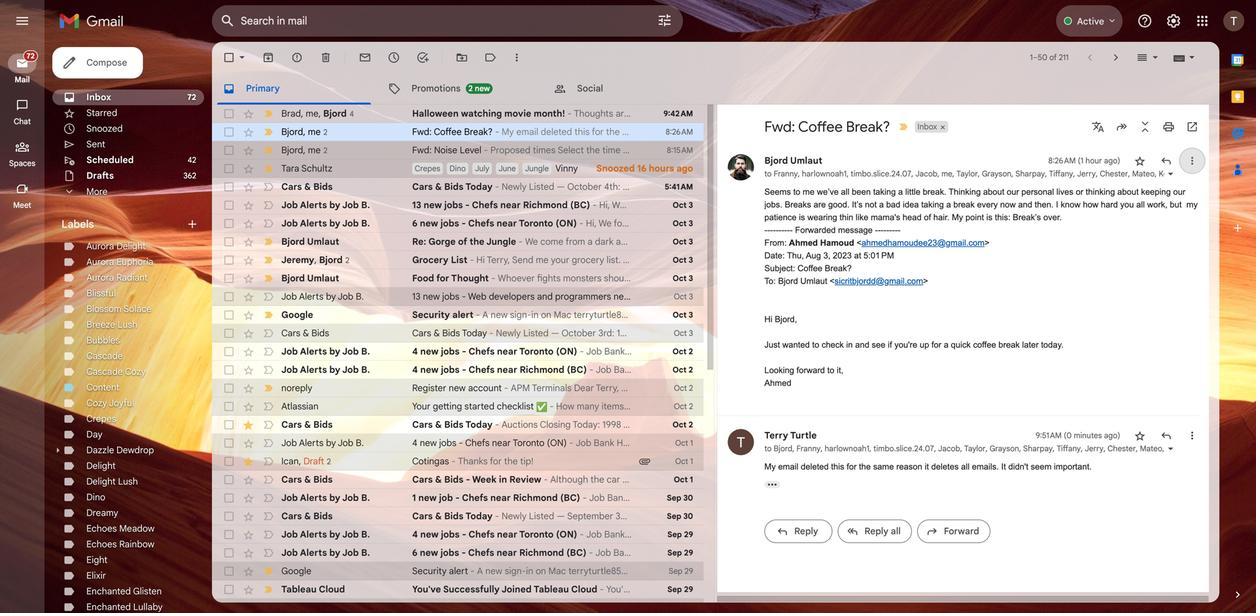 Task type: locate. For each thing, give the bounding box(es) containing it.
sep 29 for security alert -
[[669, 567, 693, 577]]

oct for 11th row
[[674, 292, 687, 302]]

alert up successfully
[[449, 566, 468, 577]]

1 vertical spatial harlownoah1
[[825, 444, 870, 454]]

for up week
[[490, 456, 502, 468]]

1 vertical spatial lush
[[118, 476, 138, 488]]

2 vertical spatial delight
[[86, 476, 116, 488]]

fwd: down "halloween"
[[412, 126, 432, 138]]

ahmed inside ---------- forwarded message --------- from: ahmed hamoud < ahmedhamoudee23@gmail.com > date: thu, aug 3, 2023 at 5:01 pm subject: coffee break? to: bjord umlaut < sicritbjordd@gmail.com >
[[789, 238, 818, 248]]

1 job alerts by job b. from the top
[[281, 200, 370, 211]]

important according to google magic. switch
[[262, 162, 275, 175], [262, 254, 275, 267], [262, 272, 275, 285], [262, 309, 275, 322], [262, 382, 275, 395]]

16 not important switch from the top
[[262, 547, 275, 560]]

2 google from the top
[[281, 566, 311, 577]]

16
[[637, 163, 647, 174]]

ahmed up thu,
[[789, 238, 818, 248]]

13
[[412, 200, 421, 211], [412, 291, 421, 303]]

thinking
[[1086, 187, 1115, 197]]

add to tasks image
[[416, 51, 429, 64]]

2 enchanted from the top
[[86, 602, 131, 613]]

to up the breaks
[[793, 187, 801, 197]]

then.
[[1035, 200, 1054, 210]]

bjord , me 2 for fwd: noise level -
[[281, 144, 328, 156]]

4 cars & bids today - from the top
[[412, 511, 502, 523]]

aurora delight link
[[86, 241, 146, 252]]

ago) inside 9:51 am (0 minutes ago) cell
[[1104, 431, 1121, 441]]

dino up dreamy
[[86, 492, 105, 504]]

1 not starred image from the top
[[1134, 154, 1147, 168]]

0 horizontal spatial >
[[923, 276, 928, 286]]

blossom solace link
[[86, 304, 152, 315]]

drafts
[[86, 170, 114, 182]]

solace
[[124, 304, 152, 315]]

lush down dewdrop
[[118, 476, 138, 488]]

inbox inside button
[[918, 122, 937, 132]]

oct for 21th row from the bottom
[[673, 219, 687, 229]]

to franny , harlownoah1 , timbo.slice.24.07 , jacob , me , taylor , grayson , sharpay , tiffany , jerry , chester , mateo , kendall ,
[[765, 169, 1189, 179]]

chefs up 6 new jobs - chefs near toronto (on) -
[[472, 200, 498, 211]]

new for 9th row from the bottom of the fwd: coffee break? main content
[[420, 438, 437, 449]]

4 new jobs - chefs near toronto (on) - up 6 new jobs - chefs near richmond (bc) -
[[412, 529, 586, 541]]

4 row from the top
[[212, 160, 704, 178]]

1 horizontal spatial about
[[1118, 187, 1139, 197]]

dewdrop
[[117, 445, 154, 456]]

not important switch
[[262, 181, 275, 194], [262, 199, 275, 212], [262, 217, 275, 230], [262, 291, 275, 304], [262, 327, 275, 340], [262, 346, 275, 359], [262, 364, 275, 377], [262, 400, 275, 414], [262, 419, 275, 432], [262, 437, 275, 450], [262, 455, 275, 469], [262, 474, 275, 487], [262, 492, 275, 505], [262, 510, 275, 524], [262, 529, 275, 542], [262, 547, 275, 560]]

1 horizontal spatial dino
[[450, 164, 466, 174]]

oct for seventh row from the bottom of the fwd: coffee break? main content
[[674, 475, 688, 485]]

row containing brad
[[212, 105, 704, 123]]

alerts for 15th row from the top
[[300, 364, 327, 376]]

if
[[888, 340, 892, 350]]

franny up seems
[[774, 169, 798, 179]]

jerry down 8:26 am (1 hour ago) cell
[[1077, 169, 1096, 179]]

1 vertical spatial inbox
[[918, 122, 937, 132]]

forward
[[944, 526, 980, 538]]

1 6 from the top
[[412, 218, 418, 229]]

None checkbox
[[222, 51, 236, 64], [222, 107, 236, 120], [222, 565, 236, 578], [222, 584, 236, 597], [222, 602, 236, 614], [222, 51, 236, 64], [222, 107, 236, 120], [222, 565, 236, 578], [222, 584, 236, 597], [222, 602, 236, 614]]

9:51 am
[[1036, 431, 1062, 441]]

0 horizontal spatial taking
[[873, 187, 896, 197]]

delight down dazzle
[[86, 461, 116, 472]]

google for sep 29
[[281, 566, 311, 577]]

1 horizontal spatial inbox
[[918, 122, 937, 132]]

ahmed down looking
[[765, 379, 792, 388]]

grayson for me
[[982, 169, 1012, 179]]

taylor up thinking
[[957, 169, 978, 179]]

tara schultz
[[281, 163, 332, 174]]

2 cars & bids from the top
[[281, 328, 329, 339]]

new
[[475, 84, 490, 94], [424, 200, 442, 211], [420, 218, 438, 229], [423, 291, 440, 303], [420, 346, 439, 358], [420, 364, 439, 376], [449, 383, 466, 394], [420, 438, 437, 449], [419, 493, 437, 504], [420, 529, 439, 541], [420, 548, 438, 559]]

0 vertical spatial ahmed
[[789, 238, 818, 248]]

0 vertical spatial dino
[[450, 164, 466, 174]]

alerts for 21th row from the bottom
[[300, 218, 327, 229]]

about up the every
[[983, 187, 1005, 197]]

1 13 from the top
[[412, 200, 421, 211]]

2 sep 30 from the top
[[667, 512, 693, 522]]

4 not important switch from the top
[[262, 291, 275, 304]]

ago) for bjord umlaut
[[1104, 156, 1121, 166]]

9:51 am (0 minutes ago) cell
[[1036, 430, 1121, 443]]

day
[[86, 429, 102, 441]]

sep for 1 new job - chefs near richmond (bc) -
[[667, 494, 682, 504]]

thought
[[451, 273, 489, 284]]

chefs up 'account'
[[469, 364, 495, 376]]

jacob up break.
[[916, 169, 938, 179]]

crepes down noise
[[415, 164, 440, 174]]

movie
[[504, 108, 531, 119]]

0 vertical spatial in
[[846, 340, 853, 350]]

jungle down 6 new jobs - chefs near toronto (on) -
[[486, 236, 516, 248]]

taylor up emails.
[[964, 444, 986, 454]]

oct 3 for re: gorge of the jungle -
[[673, 237, 693, 247]]

0 vertical spatial crepes
[[415, 164, 440, 174]]

1 our from the left
[[1007, 187, 1019, 197]]

0 vertical spatial and
[[1018, 200, 1033, 210]]

Not starred checkbox
[[1134, 430, 1147, 443]]

important mainly because it was sent directly to you. switch
[[262, 236, 275, 249]]

6 up you've
[[412, 548, 418, 559]]

b. for 14th row
[[361, 346, 370, 358]]

0 vertical spatial break
[[954, 200, 975, 210]]

our up now at the right top
[[1007, 187, 1019, 197]]

head
[[903, 213, 922, 222]]

8:26 am left (1
[[1049, 156, 1076, 166]]

jerry for to bjord , franny , harlownoah1 , timbo.slice.24.07 , jacob , taylor , grayson , sharpay , tiffany , jerry , chester , mateo ,
[[1085, 444, 1104, 454]]

primary
[[246, 83, 280, 94]]

security down food
[[412, 310, 450, 321]]

list containing bjord umlaut
[[718, 141, 1256, 556]]

for
[[436, 273, 449, 284], [932, 340, 942, 350], [490, 456, 502, 468], [847, 462, 857, 472]]

2 cars & bids today - from the top
[[412, 328, 496, 339]]

22 row from the top
[[212, 489, 704, 508]]

cozy inside aurora delight aurora euphoria aurora radiant blissful blossom solace breeze lush bubbles cascade cascade cozy
[[125, 366, 146, 378]]

1 vertical spatial bjord umlaut
[[281, 236, 339, 248]]

today.
[[1041, 340, 1064, 350]]

None checkbox
[[222, 126, 236, 139], [222, 144, 236, 157], [222, 126, 236, 139], [222, 144, 236, 157]]

>
[[985, 238, 990, 248], [923, 276, 928, 286]]

1 vertical spatial >
[[923, 276, 928, 286]]

break inside seems to me we've all been taking a little break. thinking about our personal lives or thinking about keeping our jobs. breaks are good. it's not a bad idea taking a break every now and then. i know how hard you all work, but  my patience is wearing thin like mama's head of hair. my point is this: break's over.
[[954, 200, 975, 210]]

1 vertical spatial grayson
[[990, 444, 1019, 454]]

bjord umlaut up seems
[[765, 155, 823, 167]]

2 inside ican , draft 2
[[327, 457, 331, 467]]

not important switch for row containing atlassian
[[262, 400, 275, 414]]

security alert - down web
[[412, 310, 482, 321]]

13 new jobs - web developers and programmers  near toronto (on) link
[[412, 291, 689, 304]]

1 horizontal spatial the
[[504, 456, 518, 468]]

for right 'up'
[[932, 340, 942, 350]]

3 cars & bids from the top
[[281, 419, 333, 431]]

0 vertical spatial ago)
[[1104, 156, 1121, 166]]

chefs for 15th row from the top
[[469, 364, 495, 376]]

umlaut down aug on the right of the page
[[801, 276, 828, 286]]

3 important according to google magic. switch from the top
[[262, 272, 275, 285]]

oct for 15th row from the top
[[673, 365, 687, 375]]

chefs up thanks
[[465, 438, 490, 449]]

umlaut inside ---------- forwarded message --------- from: ahmed hamoud < ahmedhamoudee23@gmail.com > date: thu, aug 3, 2023 at 5:01 pm subject: coffee break? to: bjord umlaut < sicritbjordd@gmail.com >
[[801, 276, 828, 286]]

1 vertical spatial cascade
[[86, 366, 123, 378]]

of
[[1050, 53, 1057, 62], [924, 213, 931, 222], [458, 236, 467, 248]]

1 vertical spatial echoes
[[86, 539, 117, 551]]

1 row from the top
[[212, 105, 704, 123]]

taylor for jacob
[[964, 444, 986, 454]]

chefs
[[472, 200, 498, 211], [468, 218, 494, 229], [469, 346, 495, 358], [469, 364, 495, 376], [465, 438, 490, 449], [462, 493, 488, 504], [469, 529, 495, 541], [468, 548, 494, 559]]

0 horizontal spatial reply
[[795, 526, 819, 538]]

ago) inside 8:26 am (1 hour ago) cell
[[1104, 156, 1121, 166]]

2 13 from the top
[[412, 291, 421, 303]]

security for sep 29
[[412, 566, 447, 577]]

72 up the 42
[[187, 93, 196, 102]]

1 horizontal spatial our
[[1174, 187, 1186, 197]]

0 vertical spatial taylor
[[957, 169, 978, 179]]

1 security from the top
[[412, 310, 450, 321]]

oct 1 for -
[[674, 475, 693, 485]]

in right check
[[846, 340, 853, 350]]

8 row from the top
[[212, 233, 704, 251]]

0 vertical spatial google
[[281, 310, 313, 321]]

1 vertical spatial delight
[[86, 461, 116, 472]]

not important switch for 13th row
[[262, 327, 275, 340]]

and right developers
[[537, 291, 553, 303]]

0 vertical spatial echoes
[[86, 524, 117, 535]]

blissful link
[[86, 288, 116, 299]]

8:26 am inside 8:26 am (1 hour ago) cell
[[1049, 156, 1076, 166]]

1 cars & bids today - from the top
[[412, 181, 502, 193]]

1 horizontal spatial is
[[987, 213, 993, 222]]

not starred image for bjord umlaut
[[1134, 154, 1147, 168]]

richmond down vinny at the top left of page
[[523, 200, 568, 211]]

franny
[[774, 169, 798, 179], [797, 444, 821, 454]]

not important switch for 11th row
[[262, 291, 275, 304]]

sent
[[86, 139, 105, 150]]

crepes inside cozy joyful crepes day dazzle dewdrop delight delight lush dino dreamy echoes meadow echoes rainbow eight
[[86, 414, 116, 425]]

oct 3 for grocery list - hi terry, send me your grocery list. thanks, jer
[[673, 256, 693, 265]]

2 30 from the top
[[684, 512, 693, 522]]

settings image
[[1166, 13, 1182, 29]]

navigation
[[0, 42, 46, 614]]

me inside seems to me we've all been taking a little break. thinking about our personal lives or thinking about keeping our jobs. breaks are good. it's not a bad idea taking a break every now and then. i know how hard you all work, but  my patience is wearing thin like mama's head of hair. my point is this: break's over.
[[803, 187, 815, 197]]

month!
[[534, 108, 565, 119]]

0 vertical spatial grayson
[[982, 169, 1012, 179]]

of up list
[[458, 236, 467, 248]]

8:26 am for 8:26 am
[[666, 127, 693, 137]]

0 vertical spatial inbox
[[86, 92, 111, 103]]

near up 'account'
[[497, 364, 517, 376]]

0 vertical spatial lush
[[118, 319, 137, 331]]

umlaut up we've
[[790, 155, 823, 167]]

1 horizontal spatial >
[[985, 238, 990, 248]]

1 new job - chefs near richmond (bc) -
[[412, 493, 589, 504]]

(on)
[[556, 218, 577, 229], [669, 291, 689, 303], [556, 346, 577, 358], [547, 438, 567, 449], [556, 529, 577, 541]]

list inside fwd: coffee break? main content
[[718, 141, 1256, 556]]

select input tool image
[[1188, 52, 1196, 62]]

chat heading
[[0, 116, 44, 127]]

scheduled
[[86, 154, 134, 166]]

2 4 new jobs - chefs near toronto (on) - from the top
[[412, 438, 576, 449]]

to inside 'looking forward to it, ahmed'
[[828, 366, 835, 376]]

1 echoes from the top
[[86, 524, 117, 535]]

row containing noreply
[[212, 380, 704, 398]]

16 row from the top
[[212, 380, 704, 398]]

snoozed inside fwd: coffee break? main content
[[596, 163, 635, 174]]

1 horizontal spatial reply
[[865, 526, 889, 538]]

b. for 25th row
[[361, 548, 370, 559]]

near down 13 new jobs - chefs near richmond (bc) - at the left
[[497, 218, 517, 229]]

richmond
[[523, 200, 568, 211], [520, 364, 565, 376], [513, 493, 558, 504], [519, 548, 564, 559]]

1 bjord , me 2 from the top
[[281, 126, 328, 138]]

1 google from the top
[[281, 310, 313, 321]]

1 vertical spatial google
[[281, 566, 311, 577]]

enchanted down the elixir link
[[86, 586, 131, 598]]

11 not important switch from the top
[[262, 455, 275, 469]]

tab list containing primary
[[212, 73, 1220, 105]]

oct 3 for security alert -
[[673, 311, 693, 320]]

dino inside cozy joyful crepes day dazzle dewdrop delight delight lush dino dreamy echoes meadow echoes rainbow eight
[[86, 492, 105, 504]]

cars & bids today - down job
[[412, 511, 502, 523]]

mateo for to bjord , franny , harlownoah1 , timbo.slice.24.07 , jacob , taylor , grayson , sharpay , tiffany , jerry , chester , mateo ,
[[1140, 444, 1163, 454]]

29 for 4 new jobs - chefs near toronto (on) -
[[684, 530, 693, 540]]

2 aurora from the top
[[86, 257, 114, 268]]

1 vertical spatial ago)
[[1104, 431, 1121, 441]]

successfully
[[443, 584, 500, 596]]

mateo
[[1133, 169, 1155, 179], [1140, 444, 1163, 454]]

tableau
[[281, 584, 317, 596], [534, 584, 569, 596]]

sep for cars & bids today -
[[667, 512, 682, 522]]

0 vertical spatial enchanted
[[86, 586, 131, 598]]

archive image
[[262, 51, 275, 64]]

promotions, 2 new messages, tab
[[378, 73, 542, 105]]

today for oct 2
[[466, 419, 493, 431]]

cascade down cascade link
[[86, 366, 123, 378]]

1 horizontal spatial tableau
[[534, 584, 569, 596]]

oct for row containing noreply
[[674, 384, 687, 394]]

me
[[306, 108, 319, 119], [308, 126, 321, 138], [308, 144, 321, 156], [942, 169, 953, 179], [803, 187, 815, 197], [536, 255, 549, 266]]

0 horizontal spatial break
[[954, 200, 975, 210]]

thinking
[[949, 187, 981, 197]]

1 for 4 new jobs - chefs near toronto (on) -
[[690, 439, 693, 449]]

20 row from the top
[[212, 453, 704, 471]]

< down 3,
[[830, 276, 835, 286]]

thu,
[[787, 251, 804, 261]]

11 row from the top
[[212, 288, 704, 306]]

about up you
[[1118, 187, 1139, 197]]

15 not important switch from the top
[[262, 529, 275, 542]]

0 vertical spatial delight
[[116, 241, 146, 252]]

2 vertical spatial oct 1
[[674, 475, 693, 485]]

break? for fwd: coffee break? -
[[464, 126, 493, 138]]

0 horizontal spatial about
[[983, 187, 1005, 197]]

cars & bids today - down july
[[412, 181, 502, 193]]

oct for sixth row
[[673, 201, 687, 210]]

grayson
[[982, 169, 1012, 179], [990, 444, 1019, 454]]

starred
[[86, 107, 117, 119]]

dreamy link
[[86, 508, 118, 519]]

2 inside "row"
[[343, 604, 347, 614]]

b. for 9th row from the bottom of the fwd: coffee break? main content
[[356, 438, 364, 449]]

terry
[[765, 430, 788, 442]]

jer
[[657, 255, 670, 266]]

0 vertical spatial >
[[985, 238, 990, 248]]

security alert - for sep 29
[[412, 566, 477, 577]]

main menu image
[[14, 13, 30, 29]]

2 horizontal spatial the
[[859, 462, 871, 472]]

cozy inside cozy joyful crepes day dazzle dewdrop delight delight lush dino dreamy echoes meadow echoes rainbow eight
[[86, 398, 107, 409]]

didn't
[[1009, 462, 1029, 472]]

alert for sep
[[449, 566, 468, 577]]

coffee inside ---------- forwarded message --------- from: ahmed hamoud < ahmedhamoudee23@gmail.com > date: thu, aug 3, 2023 at 5:01 pm subject: coffee break? to: bjord umlaut < sicritbjordd@gmail.com >
[[798, 264, 823, 274]]

kendall
[[1159, 169, 1185, 179]]

it's
[[852, 200, 863, 210]]

2 not starred image from the top
[[1134, 430, 1147, 443]]

cars & bids for 30
[[281, 511, 333, 523]]

tab list inside fwd: coffee break? main content
[[212, 73, 1220, 105]]

0 vertical spatial 30
[[684, 494, 693, 504]]

0 horizontal spatial cozy
[[86, 398, 107, 409]]

of left hair.
[[924, 213, 931, 222]]

1 4 new jobs - chefs near toronto (on) - from the top
[[412, 346, 586, 358]]

5 row from the top
[[212, 178, 704, 196]]

29 for 6 new jobs - chefs near richmond (bc) -
[[684, 549, 693, 559]]

drafts link
[[86, 170, 114, 182]]

cascade
[[86, 351, 123, 362], [86, 366, 123, 378]]

7 not important switch from the top
[[262, 364, 275, 377]]

10 not important switch from the top
[[262, 437, 275, 450]]

1 vertical spatial <
[[830, 276, 835, 286]]

security alert - for oct 3
[[412, 310, 482, 321]]

4 new jobs - chefs near toronto (on) - for sep 29
[[412, 529, 586, 541]]

timbo.slice.24.07 up 'been'
[[851, 169, 912, 179]]

4 job alerts by job b. from the top
[[281, 346, 370, 358]]

to left it,
[[828, 366, 835, 376]]

0 vertical spatial bjord , me 2
[[281, 126, 328, 138]]

14 row from the top
[[212, 343, 704, 361]]

0 vertical spatial jacob
[[916, 169, 938, 179]]

1 cars & bids from the top
[[281, 181, 333, 193]]

bjord umlaut up 'jeremy , bjord 2'
[[281, 236, 339, 248]]

2 is from the left
[[987, 213, 993, 222]]

reply all link
[[838, 520, 912, 544]]

1 vertical spatial and
[[537, 291, 553, 303]]

near down week
[[490, 493, 511, 504]]

5 not important switch from the top
[[262, 327, 275, 340]]

lush down blossom solace link
[[118, 319, 137, 331]]

1 horizontal spatial and
[[855, 340, 870, 350]]

bjord umlaut down 'jeremy , bjord 2'
[[281, 273, 339, 284]]

1 horizontal spatial cozy
[[125, 366, 146, 378]]

mateo for to franny , harlownoah1 , timbo.slice.24.07 , jacob , me , taylor , grayson , sharpay , tiffany , jerry , chester , mateo , kendall ,
[[1133, 169, 1155, 179]]

1 vertical spatial franny
[[797, 444, 821, 454]]

1 vertical spatial 6
[[412, 548, 418, 559]]

bjord inside ---------- forwarded message --------- from: ahmed hamoud < ahmedhamoudee23@gmail.com > date: thu, aug 3, 2023 at 5:01 pm subject: coffee break? to: bjord umlaut < sicritbjordd@gmail.com >
[[778, 276, 798, 286]]

4 important according to google magic. switch from the top
[[262, 309, 275, 322]]

in up 1 new job - chefs near richmond (bc) - at the bottom left
[[499, 474, 507, 486]]

bjord umlaut for food for thought -
[[281, 273, 339, 284]]

2 not important switch from the top
[[262, 199, 275, 212]]

cars & bids for 2
[[281, 419, 333, 431]]

✅ image
[[536, 402, 547, 413]]

1 cloud from the left
[[319, 584, 345, 596]]

6 for 6 new jobs - chefs near richmond (bc) -
[[412, 548, 418, 559]]

coffee for fwd: coffee break?
[[798, 118, 843, 136]]

snooze image
[[387, 51, 400, 64]]

14 not important switch from the top
[[262, 510, 275, 524]]

been
[[852, 187, 871, 197]]

oct 3 for cars & bids today -
[[674, 329, 693, 339]]

2 vertical spatial and
[[855, 340, 870, 350]]

1 sep 30 from the top
[[667, 494, 693, 504]]

toronto inside 13 new jobs - web developers and programmers  near toronto (on) link
[[635, 291, 666, 303]]

3 cars & bids today - from the top
[[412, 419, 502, 431]]

9 not important switch from the top
[[262, 419, 275, 432]]

started
[[465, 401, 495, 413]]

bjord up seems
[[765, 155, 788, 167]]

inbox for inbox button
[[918, 122, 937, 132]]

8:26 am (1 hour ago) cell
[[1049, 154, 1121, 168]]

chefs up 6 new jobs - chefs near richmond (bc) -
[[469, 529, 495, 541]]

1 vertical spatial not starred image
[[1134, 430, 1147, 443]]

bjord umlaut
[[765, 155, 823, 167], [281, 236, 339, 248], [281, 273, 339, 284]]

1 vertical spatial jerry
[[1085, 444, 1104, 454]]

27 row from the top
[[212, 581, 704, 599]]

wearing
[[808, 213, 837, 222]]

row
[[212, 105, 704, 123], [212, 123, 704, 141], [212, 141, 704, 160], [212, 160, 704, 178], [212, 178, 704, 196], [212, 196, 704, 215], [212, 215, 704, 233], [212, 233, 704, 251], [212, 251, 704, 270], [212, 270, 704, 288], [212, 288, 704, 306], [212, 306, 704, 325], [212, 325, 704, 343], [212, 343, 704, 361], [212, 361, 704, 380], [212, 380, 704, 398], [212, 398, 704, 416], [212, 416, 704, 435], [212, 435, 704, 453], [212, 453, 704, 471], [212, 471, 704, 489], [212, 489, 704, 508], [212, 508, 704, 526], [212, 526, 704, 544], [212, 544, 704, 563], [212, 563, 704, 581], [212, 581, 704, 599]]

1 important according to google magic. switch from the top
[[262, 162, 275, 175]]

chefs down cars & bids - week in review -
[[462, 493, 488, 504]]

to:
[[765, 276, 776, 286]]

0 vertical spatial chester
[[1100, 169, 1128, 179]]

2 tableau from the left
[[534, 584, 569, 596]]

1 vertical spatial chester
[[1108, 444, 1136, 454]]

elixir
[[86, 571, 106, 582]]

mateo down not starred checkbox at the top right
[[1133, 169, 1155, 179]]

reply down deleted
[[795, 526, 819, 538]]

chefs for 25th row
[[468, 548, 494, 559]]

0 vertical spatial security alert -
[[412, 310, 482, 321]]

not starred image right minutes
[[1134, 430, 1147, 443]]

you
[[1121, 200, 1134, 210]]

of inside row
[[458, 236, 467, 248]]

2 bjord , me 2 from the top
[[281, 144, 328, 156]]

30 for cars & bids today -
[[684, 512, 693, 522]]

tiffany down (0
[[1057, 444, 1081, 454]]

enchanted
[[86, 586, 131, 598], [86, 602, 131, 613]]

2 echoes from the top
[[86, 539, 117, 551]]

aurora euphoria link
[[86, 257, 153, 268]]

not important switch for seventh row from the bottom of the fwd: coffee break? main content
[[262, 474, 275, 487]]

15 row from the top
[[212, 361, 704, 380]]

harlownoah1 up this
[[825, 444, 870, 454]]

crepes inside row
[[415, 164, 440, 174]]

coffee
[[798, 118, 843, 136], [434, 126, 462, 138], [798, 264, 823, 274]]

2 cascade from the top
[[86, 366, 123, 378]]

lush inside aurora delight aurora euphoria aurora radiant blissful blossom solace breeze lush bubbles cascade cascade cozy
[[118, 319, 137, 331]]

(bc) for 6 new jobs - chefs near richmond (bc)
[[567, 548, 587, 559]]

1
[[1030, 53, 1033, 62], [690, 439, 693, 449], [690, 457, 693, 467], [690, 475, 693, 485], [412, 493, 416, 504]]

scheduled link
[[86, 154, 134, 166]]

3 4 new jobs - chefs near toronto (on) - from the top
[[412, 529, 586, 541]]

1 vertical spatial taylor
[[964, 444, 986, 454]]

google up tableau cloud
[[281, 566, 311, 577]]

ago) right hour
[[1104, 156, 1121, 166]]

inbox for inbox link
[[86, 92, 111, 103]]

2 6 from the top
[[412, 548, 418, 559]]

near up 6 new jobs - chefs near toronto (on) -
[[500, 200, 521, 211]]

work,
[[1148, 200, 1168, 210]]

1 vertical spatial crepes
[[86, 414, 116, 425]]

delight inside aurora delight aurora euphoria aurora radiant blissful blossom solace breeze lush bubbles cascade cascade cozy
[[116, 241, 146, 252]]

1 vertical spatial security alert -
[[412, 566, 477, 577]]

1 vertical spatial 30
[[684, 512, 693, 522]]

0 horizontal spatial snoozed
[[86, 123, 123, 134]]

toronto down 13 new jobs - chefs near richmond (bc) - at the left
[[519, 218, 553, 229]]

my
[[952, 213, 963, 222], [765, 462, 776, 472]]

1 enchanted from the top
[[86, 586, 131, 598]]

primary tab
[[212, 73, 376, 105]]

1 horizontal spatial cloud
[[571, 584, 598, 596]]

4 new jobs - chefs near richmond (bc) -
[[412, 364, 596, 376]]

is down the every
[[987, 213, 993, 222]]

0 horizontal spatial 72
[[26, 52, 35, 61]]

0 vertical spatial cozy
[[125, 366, 146, 378]]

0 vertical spatial tiffany
[[1049, 169, 1073, 179]]

cars & bids today - down getting
[[412, 419, 502, 431]]

5 important according to google magic. switch from the top
[[262, 382, 275, 395]]

8:26 am up 8:15 am at the right top of page
[[666, 127, 693, 137]]

jobs
[[444, 200, 463, 211], [441, 218, 459, 229], [442, 291, 460, 303], [441, 346, 460, 358], [441, 364, 460, 376], [439, 438, 457, 449], [441, 529, 460, 541], [441, 548, 459, 559]]

row containing jeremy
[[212, 251, 704, 270]]

oct
[[673, 201, 687, 210], [673, 219, 687, 229], [673, 237, 687, 247], [673, 256, 687, 265], [673, 274, 687, 284], [674, 292, 687, 302], [673, 311, 687, 320], [674, 329, 687, 339], [673, 347, 687, 357], [673, 365, 687, 375], [674, 384, 687, 394], [674, 402, 687, 412], [673, 420, 687, 430], [675, 439, 688, 449], [675, 457, 688, 467], [674, 475, 688, 485]]

in inside list
[[846, 340, 853, 350]]

chester up the thinking
[[1100, 169, 1128, 179]]

1 vertical spatial ahmed
[[765, 379, 792, 388]]

2 security alert - from the top
[[412, 566, 477, 577]]

1 horizontal spatial taking
[[921, 200, 944, 210]]

bjord down subject:
[[778, 276, 798, 286]]

today down july
[[466, 181, 493, 193]]

the inside list
[[859, 462, 871, 472]]

important according to google magic. switch for tara schultz
[[262, 162, 275, 175]]

12 not important switch from the top
[[262, 474, 275, 487]]

toronto for oct 3
[[519, 218, 553, 229]]

aurora down aurora delight 'link'
[[86, 257, 114, 268]]

0 vertical spatial harlownoah1
[[802, 169, 847, 179]]

reply for reply
[[795, 526, 819, 538]]

2 security from the top
[[412, 566, 447, 577]]

toronto down thanks,
[[635, 291, 666, 303]]

29 for security alert -
[[685, 567, 693, 577]]

snoozed left 16
[[596, 163, 635, 174]]

of right 50
[[1050, 53, 1057, 62]]

0 vertical spatial sep 30
[[667, 494, 693, 504]]

4 cars & bids from the top
[[281, 474, 333, 486]]

cotingas
[[412, 456, 449, 468]]

tableau cloud
[[281, 584, 345, 596]]

oct for 14th row
[[673, 347, 687, 357]]

snoozed down starred
[[86, 123, 123, 134]]

the left same
[[859, 462, 871, 472]]

ago) for terry turtle
[[1104, 431, 1121, 441]]

1 horizontal spatial 8:26 am
[[1049, 156, 1076, 166]]

1 vertical spatial jungle
[[486, 236, 516, 248]]

sep for 4 new jobs - chefs near toronto (on) -
[[668, 530, 682, 540]]

2 job alerts by job b. from the top
[[281, 218, 370, 229]]

near up cotingas - thanks for the tip!
[[492, 438, 511, 449]]

getting
[[433, 401, 462, 413]]

mark as unread image
[[359, 51, 372, 64]]

enchanted lullaby link
[[86, 602, 163, 613]]

1 vertical spatial my
[[765, 462, 776, 472]]

dino inside fwd: coffee break? main content
[[450, 164, 466, 174]]

> down the every
[[985, 238, 990, 248]]

8 not important switch from the top
[[262, 400, 275, 414]]

aurora delight aurora euphoria aurora radiant blissful blossom solace breeze lush bubbles cascade cascade cozy
[[86, 241, 153, 378]]

food for thought -
[[412, 273, 498, 284]]

1 horizontal spatial break
[[999, 340, 1020, 350]]

our down kendall
[[1174, 187, 1186, 197]]

how
[[1083, 200, 1099, 210]]

<
[[857, 238, 862, 248], [830, 276, 835, 286]]

row containing tableau cloud
[[212, 581, 704, 599]]

fwd: left noise
[[412, 145, 432, 156]]

chefs for 22th row
[[462, 493, 488, 504]]

oct for row containing jeremy
[[673, 256, 687, 265]]

2 reply from the left
[[865, 526, 889, 538]]

and
[[1018, 200, 1033, 210], [537, 291, 553, 303], [855, 340, 870, 350]]

23 row from the top
[[212, 508, 704, 526]]

8:26 am for 8:26 am (1 hour ago)
[[1049, 156, 1076, 166]]

3 not important switch from the top
[[262, 217, 275, 230]]

advanced search options image
[[652, 7, 678, 33]]

13 not important switch from the top
[[262, 492, 275, 505]]

0 vertical spatial 4 new jobs - chefs near toronto (on) -
[[412, 346, 586, 358]]

6 not important switch from the top
[[262, 346, 275, 359]]

lush
[[118, 319, 137, 331], [118, 476, 138, 488]]

5 job alerts by job b. from the top
[[281, 364, 370, 376]]

not starred image
[[1134, 154, 1147, 168], [1134, 430, 1147, 443]]

to left check
[[812, 340, 820, 350]]

tab list
[[1220, 42, 1256, 567], [212, 73, 1220, 105]]

cars & bids today - for oct 3
[[412, 328, 496, 339]]

alerts for 25th row
[[300, 548, 327, 559]]

google for oct 3
[[281, 310, 313, 321]]

list
[[718, 141, 1256, 556]]

new for sixth row
[[424, 200, 442, 211]]

alert down web
[[452, 310, 474, 321]]

3 aurora from the top
[[86, 272, 114, 284]]

ahmed inside 'looking forward to it, ahmed'
[[765, 379, 792, 388]]

0 vertical spatial 8:26 am
[[666, 127, 693, 137]]

2 vertical spatial bjord umlaut
[[281, 273, 339, 284]]

0 vertical spatial timbo.slice.24.07
[[851, 169, 912, 179]]

1 horizontal spatial snoozed
[[596, 163, 635, 174]]

alerts for 24th row
[[300, 529, 327, 541]]

5 cars & bids from the top
[[281, 511, 333, 523]]

0 vertical spatial of
[[1050, 53, 1057, 62]]

bjord right jeremy
[[319, 254, 343, 266]]

today down 1 new job - chefs near richmond (bc) - at the bottom left
[[466, 511, 493, 523]]

13 for 13 new jobs - chefs near richmond (bc) -
[[412, 200, 421, 211]]

1 horizontal spatial my
[[952, 213, 963, 222]]

4 inside brad , me , bjord 4
[[349, 109, 354, 119]]

and up break's on the top right of the page
[[1018, 200, 1033, 210]]

0 horizontal spatial dino
[[86, 492, 105, 504]]

sharpay for me
[[1016, 169, 1045, 179]]

ahmedhamoudee23@gmail.com link
[[862, 238, 985, 248]]

a right not
[[879, 200, 884, 210]]

tara
[[281, 163, 299, 174]]

know
[[1061, 200, 1081, 210]]

fri, sep 29, 2023, 9:12 am element
[[669, 602, 693, 614]]

blissful
[[86, 288, 116, 299]]

(bc) for 4 new jobs - chefs near richmond (bc)
[[567, 364, 587, 376]]

1 aurora from the top
[[86, 241, 114, 252]]

toronto up tip!
[[513, 438, 545, 449]]

0 vertical spatial oct 1
[[675, 439, 693, 449]]

0 vertical spatial <
[[857, 238, 862, 248]]

oct 3 for 6 new jobs - chefs near toronto (on) -
[[673, 219, 693, 229]]

chefs up successfully
[[468, 548, 494, 559]]

1 vertical spatial 13
[[412, 291, 421, 303]]

1 vertical spatial bjord , me 2
[[281, 144, 328, 156]]

snoozed
[[86, 123, 123, 134], [596, 163, 635, 174]]

programmers
[[555, 291, 611, 303]]

jacob up deletes
[[938, 444, 960, 454]]

me up schultz
[[308, 144, 321, 156]]

0 horizontal spatial of
[[458, 236, 467, 248]]

bjord
[[323, 108, 347, 119], [281, 126, 303, 138], [281, 144, 303, 156], [765, 155, 788, 167], [281, 236, 305, 248], [319, 254, 343, 266], [281, 273, 305, 284], [778, 276, 798, 286], [774, 444, 793, 454]]

1 vertical spatial mateo
[[1140, 444, 1163, 454]]

1 reply from the left
[[795, 526, 819, 538]]

,
[[301, 108, 303, 119], [319, 108, 321, 119], [303, 126, 306, 138], [303, 144, 306, 156], [798, 169, 800, 179], [847, 169, 849, 179], [912, 169, 914, 179], [938, 169, 940, 179], [953, 169, 955, 179], [978, 169, 980, 179], [1012, 169, 1014, 179], [1045, 169, 1047, 179], [1073, 169, 1075, 179], [1096, 169, 1098, 179], [1128, 169, 1131, 179], [1155, 169, 1157, 179], [1185, 169, 1187, 179], [1217, 169, 1221, 179], [1240, 169, 1244, 179], [314, 254, 317, 266], [793, 444, 795, 454], [821, 444, 823, 454], [870, 444, 872, 454], [934, 444, 936, 454], [960, 444, 962, 454], [986, 444, 988, 454], [1019, 444, 1021, 454], [1053, 444, 1055, 454], [1081, 444, 1083, 454], [1104, 444, 1106, 454], [1136, 444, 1138, 454], [1163, 444, 1165, 454], [1225, 444, 1229, 454], [1248, 444, 1252, 454], [299, 456, 301, 467]]

aurora up "aurora euphoria" link
[[86, 241, 114, 252]]

brad
[[281, 108, 301, 119]]

6 up re:
[[412, 218, 418, 229]]

bjord up jeremy
[[281, 236, 305, 248]]

0 horizontal spatial inbox
[[86, 92, 111, 103]]

6 row from the top
[[212, 196, 704, 215]]

mail heading
[[0, 75, 44, 85]]

2 row
[[212, 599, 704, 614]]



Task type: describe. For each thing, give the bounding box(es) containing it.
sep 29 for 4 new jobs - chefs near toronto (on) -
[[668, 530, 693, 540]]

25 row from the top
[[212, 544, 704, 563]]

umlaut up 'jeremy , bjord 2'
[[307, 236, 339, 248]]

to inside seems to me we've all been taking a little break. thinking about our personal lives or thinking about keeping our jobs. breaks are good. it's not a bad idea taking a break every now and then. i know how hard you all work, but  my patience is wearing thin like mama's head of hair. my point is this: break's over.
[[793, 187, 801, 197]]

support image
[[1137, 13, 1153, 29]]

reply all
[[865, 526, 901, 538]]

1 for cotingas - thanks for the tip!
[[690, 457, 693, 467]]

more image
[[510, 51, 524, 64]]

show details image
[[1167, 445, 1175, 453]]

sep for 6 new jobs - chefs near richmond (bc) -
[[668, 549, 682, 559]]

like
[[856, 213, 869, 222]]

hamoud
[[820, 238, 854, 248]]

see
[[872, 340, 886, 350]]

all up good.
[[841, 187, 850, 197]]

oct for 12th row from the top
[[673, 311, 687, 320]]

new for 21th row from the bottom
[[420, 218, 438, 229]]

new for row containing noreply
[[449, 383, 466, 394]]

oct for tenth row from the bottom
[[673, 420, 687, 430]]

toggle split pane mode image
[[1136, 51, 1149, 64]]

not important switch for 5th row from the bottom of the fwd: coffee break? main content
[[262, 510, 275, 524]]

not starred image for terry turtle
[[1134, 430, 1147, 443]]

3 job alerts by job b. from the top
[[281, 291, 364, 303]]

Search in mail search field
[[212, 5, 683, 37]]

enchanted for enchanted glisten
[[86, 586, 131, 598]]

362
[[183, 171, 196, 181]]

dazzle dewdrop link
[[86, 445, 154, 456]]

not important switch for 21th row from the bottom
[[262, 217, 275, 230]]

bjord , me 2 for fwd: coffee break? -
[[281, 126, 328, 138]]

not important switch for 14th row
[[262, 346, 275, 359]]

new for 14th row
[[420, 346, 439, 358]]

my email deleted this for the same reason it deletes all emails. it didn't seem important.
[[765, 462, 1092, 472]]

breeze lush link
[[86, 319, 137, 331]]

to bjord , franny , harlownoah1 , timbo.slice.24.07 , jacob , taylor , grayson , sharpay , tiffany , jerry , chester , mateo ,
[[765, 444, 1167, 454]]

cars & bids for 1
[[281, 474, 333, 486]]

4 new jobs - chefs near toronto (on) - for oct 2
[[412, 346, 586, 358]]

oct 2 for register new account -
[[674, 384, 693, 394]]

grayson for jacob
[[990, 444, 1019, 454]]

fwd: coffee break? main content
[[212, 42, 1256, 614]]

watching
[[461, 108, 502, 119]]

bjord right "brad"
[[323, 108, 347, 119]]

older image
[[1110, 51, 1123, 64]]

dazzle
[[86, 445, 114, 456]]

Not starred checkbox
[[1134, 154, 1147, 168]]

9 job alerts by job b. from the top
[[281, 548, 370, 559]]

b. for 24th row
[[361, 529, 370, 541]]

b. for 22th row
[[361, 493, 370, 504]]

crepes link
[[86, 414, 116, 425]]

2 our from the left
[[1174, 187, 1186, 197]]

b. for sixth row
[[361, 200, 370, 211]]

sicritbjordd@gmail.com link
[[835, 276, 923, 286]]

little
[[906, 187, 921, 197]]

navigation containing mail
[[0, 42, 46, 614]]

compose
[[86, 57, 127, 68]]

2 inside 'jeremy , bjord 2'
[[345, 256, 350, 266]]

3,
[[824, 251, 831, 261]]

1 tableau from the left
[[281, 584, 317, 596]]

alerts for 11th row
[[299, 291, 324, 303]]

0 horizontal spatial my
[[765, 462, 776, 472]]

reason
[[897, 462, 923, 472]]

meet
[[13, 201, 31, 210]]

show details image
[[1167, 170, 1175, 178]]

today for 5:41 am
[[466, 181, 493, 193]]

email
[[778, 462, 799, 472]]

cascade cozy link
[[86, 366, 146, 378]]

of for re: gorge of the jungle -
[[458, 236, 467, 248]]

sharpay for jacob
[[1023, 444, 1053, 454]]

oct for row containing atlassian
[[674, 402, 687, 412]]

29 for you've successfully joined tableau cloud -
[[684, 585, 693, 595]]

tip!
[[520, 456, 534, 468]]

fwd: noise level -
[[412, 145, 491, 156]]

sep 30 for cars & bids today -
[[667, 512, 693, 522]]

not important switch for sixth row
[[262, 199, 275, 212]]

web
[[468, 291, 487, 303]]

1 is from the left
[[799, 213, 805, 222]]

2 row from the top
[[212, 123, 704, 141]]

1 for cars & bids - week in review -
[[690, 475, 693, 485]]

near down list.
[[614, 291, 633, 303]]

security for oct 3
[[412, 310, 450, 321]]

0 vertical spatial franny
[[774, 169, 798, 179]]

a left quick
[[944, 340, 949, 350]]

snoozed for the snoozed link at left top
[[86, 123, 123, 134]]

1 vertical spatial 72
[[187, 93, 196, 102]]

toronto for oct 1
[[513, 438, 545, 449]]

lush inside cozy joyful crepes day dazzle dewdrop delight delight lush dino dreamy echoes meadow echoes rainbow eight
[[118, 476, 138, 488]]

hi
[[476, 255, 485, 266]]

bjord down terry
[[774, 444, 793, 454]]

me down brad , me , bjord 4
[[308, 126, 321, 138]]

later
[[1022, 340, 1039, 350]]

21 row from the top
[[212, 471, 704, 489]]

break? inside ---------- forwarded message --------- from: ahmed hamoud < ahmedhamoudee23@gmail.com > date: thu, aug 3, 2023 at 5:01 pm subject: coffee break? to: bjord umlaut < sicritbjordd@gmail.com >
[[825, 264, 852, 274]]

0 horizontal spatial <
[[830, 276, 835, 286]]

in inside row
[[499, 474, 507, 486]]

for right food
[[436, 273, 449, 284]]

oct for 18th row from the bottom of the fwd: coffee break? main content
[[673, 274, 687, 284]]

for right this
[[847, 462, 857, 472]]

search in mail image
[[216, 9, 240, 33]]

emails.
[[972, 462, 999, 472]]

bjord up tara
[[281, 144, 303, 156]]

you've successfully joined tableau cloud -
[[412, 584, 606, 596]]

6 new jobs - chefs near richmond (bc) -
[[412, 548, 596, 559]]

0 horizontal spatial jungle
[[486, 236, 516, 248]]

content
[[86, 382, 119, 394]]

schultz
[[301, 163, 332, 174]]

personal
[[1022, 187, 1054, 197]]

7 row from the top
[[212, 215, 704, 233]]

eight link
[[86, 555, 108, 566]]

bjord umlaut inside list
[[765, 155, 823, 167]]

list.
[[607, 255, 621, 266]]

(on) for oct 1
[[547, 438, 567, 449]]

12 row from the top
[[212, 306, 704, 325]]

not important switch for row containing ican
[[262, 455, 275, 469]]

0 horizontal spatial jacob
[[916, 169, 938, 179]]

a up hair.
[[947, 200, 951, 210]]

important according to google magic. switch for noreply
[[262, 382, 275, 395]]

1 about from the left
[[983, 187, 1005, 197]]

2 about from the left
[[1118, 187, 1139, 197]]

3 for 6 new jobs - chefs near toronto (on) -
[[689, 219, 693, 229]]

Search in mail text field
[[241, 14, 620, 27]]

8 job alerts by job b. from the top
[[281, 529, 370, 541]]

you're
[[895, 340, 918, 350]]

1 50 of 211
[[1030, 53, 1069, 62]]

26 row from the top
[[212, 563, 704, 581]]

(on) for oct 2
[[556, 346, 577, 358]]

lives
[[1057, 187, 1074, 197]]

job
[[439, 493, 453, 504]]

2 important according to google magic. switch from the top
[[262, 254, 275, 267]]

ican , draft 2
[[281, 456, 331, 467]]

it,
[[837, 366, 844, 376]]

near up 4 new jobs - chefs near richmond (bc) - in the left of the page
[[497, 346, 517, 358]]

to up seems
[[765, 169, 772, 179]]

row containing tara schultz
[[212, 160, 704, 178]]

24 row from the top
[[212, 526, 704, 544]]

(bc) for 1 new job - chefs near richmond (bc)
[[560, 493, 580, 504]]

alerts for 14th row
[[300, 346, 327, 358]]

new for 22th row
[[419, 493, 437, 504]]

enchanted for enchanted lullaby
[[86, 602, 131, 613]]

bjord down jeremy
[[281, 273, 305, 284]]

1 vertical spatial oct 1
[[675, 457, 693, 467]]

review
[[510, 474, 541, 486]]

richmond for 6 new jobs - chefs near richmond (bc)
[[519, 548, 564, 559]]

me left your
[[536, 255, 549, 266]]

more button
[[52, 184, 204, 200]]

2 cloud from the left
[[571, 584, 598, 596]]

your
[[412, 401, 431, 413]]

delete image
[[319, 51, 332, 64]]

1 cascade from the top
[[86, 351, 123, 362]]

glisten
[[133, 586, 162, 598]]

row containing atlassian
[[212, 398, 704, 416]]

july
[[475, 164, 490, 174]]

13 row from the top
[[212, 325, 704, 343]]

seems
[[765, 187, 791, 197]]

chefs for 14th row
[[469, 346, 495, 358]]

chester for to bjord , franny , harlownoah1 , timbo.slice.24.07 , jacob , taylor , grayson , sharpay , tiffany , jerry , chester , mateo ,
[[1108, 444, 1136, 454]]

sep 29 for you've successfully joined tableau cloud -
[[668, 585, 693, 595]]

all left forward 'link'
[[891, 526, 901, 538]]

10 row from the top
[[212, 270, 704, 288]]

labels
[[62, 218, 94, 231]]

me right "brad"
[[306, 108, 319, 119]]

labels image
[[484, 51, 497, 64]]

0 horizontal spatial the
[[470, 236, 485, 248]]

chefs for 9th row from the bottom of the fwd: coffee break? main content
[[465, 438, 490, 449]]

jerry for to franny , harlownoah1 , timbo.slice.24.07 , jacob , me , taylor , grayson , sharpay , tiffany , jerry , chester , mateo , kendall ,
[[1077, 169, 1096, 179]]

3 for 13 new jobs - chefs near richmond (bc) -
[[689, 201, 693, 210]]

all right you
[[1137, 200, 1145, 210]]

bjord down "brad"
[[281, 126, 303, 138]]

oct for row containing ican
[[675, 457, 688, 467]]

break? for fwd: coffee break?
[[846, 118, 890, 136]]

oct for 8th row
[[673, 237, 687, 247]]

tiffany for me
[[1049, 169, 1073, 179]]

a left little
[[898, 187, 903, 197]]

it
[[925, 462, 929, 472]]

today for sep 30
[[466, 511, 493, 523]]

all down to bjord , franny , harlownoah1 , timbo.slice.24.07 , jacob , taylor , grayson , sharpay , tiffany , jerry , chester , mateo ,
[[961, 462, 970, 472]]

delight lush link
[[86, 476, 138, 488]]

1 horizontal spatial jacob
[[938, 444, 960, 454]]

sep for you've successfully joined tableau cloud -
[[668, 585, 682, 595]]

taylor for me
[[957, 169, 978, 179]]

row containing ican
[[212, 453, 704, 471]]

snoozed 16 hours ago
[[596, 163, 693, 174]]

or
[[1076, 187, 1084, 197]]

oct 2 for cars & bids today -
[[673, 420, 693, 430]]

19 row from the top
[[212, 435, 704, 453]]

turtle
[[790, 430, 817, 442]]

social tab
[[543, 73, 708, 105]]

show trimmed content image
[[765, 482, 780, 489]]

fwd: for fwd: coffee break?
[[765, 118, 795, 136]]

not important switch for 15th row from the top
[[262, 364, 275, 377]]

72 link
[[8, 50, 38, 73]]

delight link
[[86, 461, 116, 472]]

oct 1 for (on)
[[675, 439, 693, 449]]

check
[[822, 340, 844, 350]]

and inside row
[[537, 291, 553, 303]]

fwd: coffee break?
[[765, 118, 890, 136]]

1 horizontal spatial <
[[857, 238, 862, 248]]

re:
[[412, 236, 426, 248]]

7 job alerts by job b. from the top
[[281, 493, 370, 504]]

of inside seems to me we've all been taking a little break. thinking about our personal lives or thinking about keeping our jobs. breaks are good. it's not a bad idea taking a break every now and then. i know how hard you all work, but  my patience is wearing thin like mama's head of hair. my point is this: break's over.
[[924, 213, 931, 222]]

(0
[[1064, 431, 1072, 441]]

register new account -
[[412, 383, 511, 394]]

draft
[[304, 456, 324, 467]]

my inside seems to me we've all been taking a little break. thinking about our personal lives or thinking about keeping our jobs. breaks are good. it's not a bad idea taking a break every now and then. i know how hard you all work, but  my patience is wearing thin like mama's head of hair. my point is this: break's over.
[[952, 213, 963, 222]]

6 job alerts by job b. from the top
[[281, 438, 364, 449]]

1 vertical spatial timbo.slice.24.07
[[874, 444, 934, 454]]

oct for 9th row from the bottom of the fwd: coffee break? main content
[[675, 439, 688, 449]]

not important switch for tenth row from the bottom
[[262, 419, 275, 432]]

looking forward to it, ahmed
[[765, 366, 844, 388]]

cars & bids for 3
[[281, 328, 329, 339]]

are
[[814, 200, 826, 210]]

near up 6 new jobs - chefs near richmond (bc) -
[[497, 529, 517, 541]]

1 vertical spatial break
[[999, 340, 1020, 350]]

new for 24th row
[[420, 529, 439, 541]]

fwd: for fwd: coffee break? -
[[412, 126, 432, 138]]

18 row from the top
[[212, 416, 704, 435]]

eight
[[86, 555, 108, 566]]

vinny
[[556, 163, 578, 174]]

2 inside tab
[[469, 84, 473, 94]]

me up break.
[[942, 169, 953, 179]]

tiffany for jacob
[[1057, 444, 1081, 454]]

euphoria
[[116, 257, 153, 268]]

deletes
[[932, 462, 959, 472]]

8:15 am
[[667, 146, 693, 155]]

gorge
[[429, 236, 456, 248]]

3 row from the top
[[212, 141, 704, 160]]

1 horizontal spatial jungle
[[525, 164, 549, 174]]

new inside tab
[[475, 84, 490, 94]]

to down terry
[[765, 444, 772, 454]]

register
[[412, 383, 447, 394]]

meet heading
[[0, 200, 44, 211]]

not important switch for 22th row
[[262, 492, 275, 505]]

near up you've successfully joined tableau cloud -
[[497, 548, 517, 559]]

keeping
[[1141, 187, 1171, 197]]

report spam image
[[291, 51, 304, 64]]

ahmedhamoudee23@gmail.com
[[862, 238, 985, 248]]

important according to google magic. switch for google
[[262, 309, 275, 322]]

chefs for sixth row
[[472, 200, 498, 211]]

noise
[[434, 145, 458, 156]]

labels heading
[[62, 218, 186, 231]]

up
[[920, 340, 929, 350]]

oct 3 for 13 new jobs - chefs near richmond (bc) -
[[673, 201, 693, 210]]

spaces heading
[[0, 158, 44, 169]]

date:
[[765, 251, 785, 261]]

has attachment image
[[638, 455, 651, 469]]

thanks,
[[623, 255, 655, 266]]

cozy joyful link
[[86, 398, 134, 409]]

13 for 13 new jobs - web developers and programmers  near toronto (on)
[[412, 291, 421, 303]]

week
[[472, 474, 497, 486]]

not important switch for 9th row from the bottom of the fwd: coffee break? main content
[[262, 437, 275, 450]]

move to image
[[455, 51, 469, 64]]

umlaut down 'jeremy , bjord 2'
[[307, 273, 339, 284]]

idea
[[903, 200, 919, 210]]

0 vertical spatial taking
[[873, 187, 896, 197]]

0 vertical spatial 72
[[26, 52, 35, 61]]

9:42 am
[[664, 109, 693, 119]]

gmail image
[[59, 8, 130, 34]]

and inside seems to me we've all been taking a little break. thinking about our personal lives or thinking about keeping our jobs. breaks are good. it's not a bad idea taking a break every now and then. i know how hard you all work, but  my patience is wearing thin like mama's head of hair. my point is this: break's over.
[[1018, 200, 1033, 210]]

richmond for 1 new job - chefs near richmond (bc)
[[513, 493, 558, 504]]



Task type: vqa. For each thing, say whether or not it's contained in the screenshot.
up
yes



